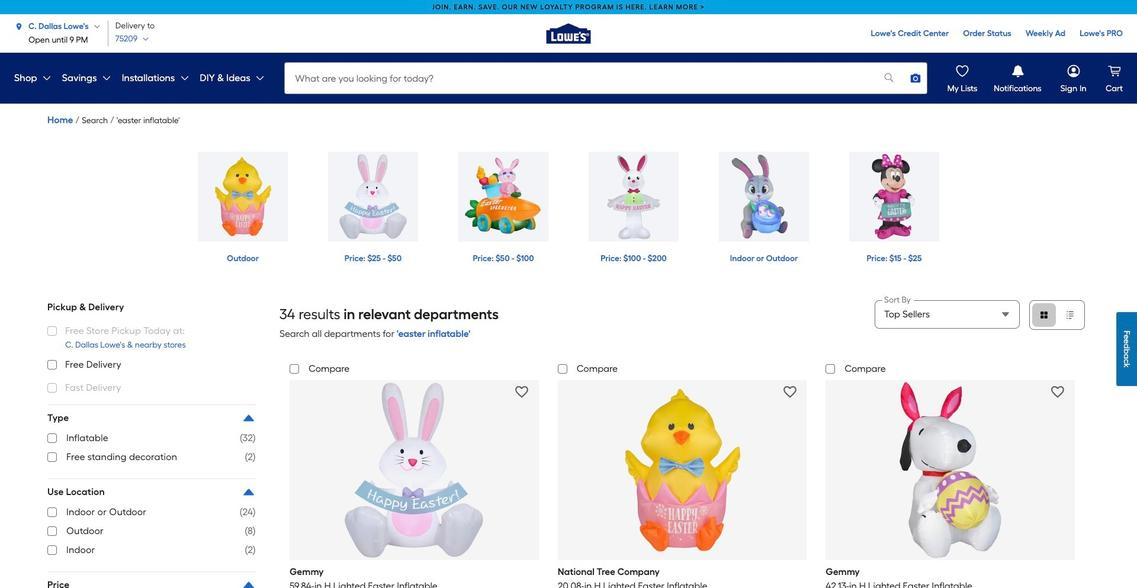 Task type: describe. For each thing, give the bounding box(es) containing it.
lowe's home improvement logo image
[[539, 3, 599, 62]]

1 triangle up image from the top
[[242, 485, 256, 500]]

20.08-in h lighted easter inflatable image
[[594, 382, 772, 559]]

2 triangle up image from the top
[[242, 578, 256, 589]]

2 heart outline image from the left
[[1052, 386, 1065, 399]]

lowe's home improvement notification center image
[[1010, 63, 1027, 79]]

59.84-in h lighted easter inflatable image
[[326, 382, 503, 559]]

location filled image
[[14, 22, 24, 31]]

1 easter inflatable image from the left
[[198, 152, 288, 242]]

Search Query text field
[[285, 63, 874, 94]]

lowe's home improvement account image
[[1066, 63, 1083, 79]]

1 chevron down image from the left
[[37, 73, 51, 83]]

1 heart outline image from the left
[[784, 386, 797, 399]]

4 easter inflatable image from the left
[[589, 152, 679, 242]]



Task type: locate. For each thing, give the bounding box(es) containing it.
easter inflatable image
[[198, 152, 288, 242], [328, 152, 418, 242], [459, 152, 549, 242], [589, 152, 679, 242], [720, 152, 810, 242], [850, 152, 940, 242]]

6 easter inflatable image from the left
[[850, 152, 940, 242]]

0 horizontal spatial heart outline image
[[784, 386, 797, 399]]

None search field
[[285, 62, 928, 105]]

easter inflatable element
[[117, 114, 180, 128]]

1 vertical spatial triangle up image
[[242, 578, 256, 589]]

camera image
[[911, 72, 922, 84]]

1 horizontal spatial heart outline image
[[1052, 386, 1065, 399]]

0 horizontal spatial chevron down image
[[37, 73, 51, 83]]

triangle up image
[[242, 485, 256, 500], [242, 578, 256, 589]]

5 easter inflatable image from the left
[[720, 152, 810, 242]]

chevron down image
[[37, 73, 51, 83], [97, 73, 111, 83]]

2 easter inflatable image from the left
[[328, 152, 418, 242]]

heart outline image
[[516, 386, 529, 399]]

chevron down image
[[89, 23, 101, 30], [138, 36, 149, 43], [175, 73, 189, 83], [251, 73, 265, 83]]

list view image
[[1066, 311, 1076, 320]]

1 horizontal spatial chevron down image
[[97, 73, 111, 83]]

search image
[[884, 71, 896, 83]]

lowe's home improvement lists image
[[955, 63, 971, 79]]

triangle up image
[[242, 411, 256, 426]]

heart outline image
[[784, 386, 797, 399], [1052, 386, 1065, 399]]

3 easter inflatable image from the left
[[459, 152, 549, 242]]

0 vertical spatial triangle up image
[[242, 485, 256, 500]]

2 chevron down image from the left
[[97, 73, 111, 83]]

grid view filled image
[[1040, 311, 1050, 320]]

search element
[[82, 114, 108, 128]]

lowe's home improvement cart image
[[1107, 63, 1123, 79]]



Task type: vqa. For each thing, say whether or not it's contained in the screenshot.
Propane Heaters link
no



